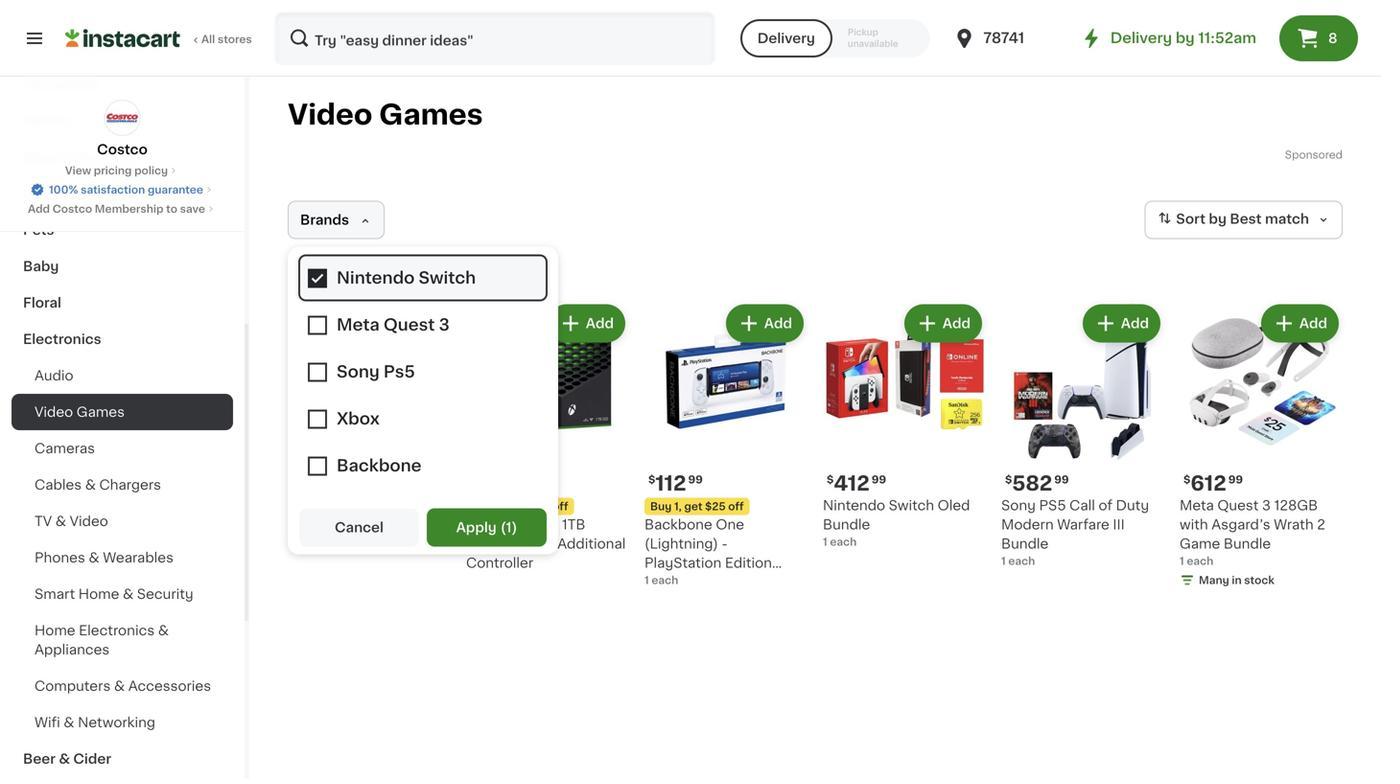 Task type: locate. For each thing, give the bounding box(es) containing it.
service type group
[[740, 19, 930, 58]]

$ inside $ 412 99
[[827, 475, 834, 485]]

add button for 412
[[906, 306, 980, 341]]

4 add button from the left
[[906, 306, 980, 341]]

costco
[[97, 143, 148, 156], [52, 204, 92, 214]]

video games
[[288, 101, 483, 129], [35, 406, 125, 419]]

audio
[[35, 369, 73, 383]]

3 product group from the left
[[645, 301, 808, 609]]

& down "security" at left
[[158, 624, 169, 638]]

1 vertical spatial games
[[77, 406, 125, 419]]

1 horizontal spatial off
[[728, 502, 744, 512]]

tv & video
[[35, 515, 108, 528]]

switch up wonder
[[354, 499, 399, 513]]

1 vertical spatial electronics
[[79, 624, 155, 638]]

brands
[[300, 213, 349, 227]]

0 horizontal spatial buy
[[472, 502, 493, 512]]

home
[[78, 588, 119, 601], [35, 624, 75, 638]]

2 off from the left
[[728, 502, 744, 512]]

4 $ from the left
[[1184, 475, 1191, 485]]

0 horizontal spatial off
[[553, 502, 568, 512]]

99 up ps5
[[1054, 475, 1069, 485]]

99 inside $ 612 99
[[1228, 475, 1243, 485]]

spo
[[1285, 150, 1306, 160]]

switch for 412
[[889, 499, 934, 513]]

with down x
[[526, 538, 554, 551]]

home down the phones & wearables
[[78, 588, 119, 601]]

electronics down smart home & security
[[79, 624, 155, 638]]

99 for 612
[[1228, 475, 1243, 485]]

costco down snacks & candy
[[52, 204, 92, 214]]

0 vertical spatial video games
[[288, 101, 483, 129]]

1 horizontal spatial video games
[[288, 101, 483, 129]]

1 nintendo from the left
[[288, 499, 350, 513]]

buy
[[472, 502, 493, 512], [650, 502, 672, 512]]

by left 11:52am
[[1176, 31, 1195, 45]]

of
[[1099, 499, 1113, 513]]

1 buy from the left
[[472, 502, 493, 512]]

99 inside $ 582 99
[[1054, 475, 1069, 485]]

cancel
[[335, 521, 384, 535]]

pets link
[[12, 212, 233, 248]]

1 off from the left
[[553, 502, 568, 512]]

2 get from the left
[[684, 502, 703, 512]]

$ inside $ 612 99
[[1184, 475, 1191, 485]]

67 99
[[299, 474, 341, 494]]

0 horizontal spatial bundle
[[823, 518, 870, 532]]

tv
[[35, 515, 52, 528]]

1 each
[[645, 575, 678, 586]]

by inside "field"
[[1209, 213, 1227, 226]]

4 99 from the left
[[1054, 475, 1069, 485]]

video
[[288, 101, 372, 129], [35, 406, 73, 419], [70, 515, 108, 528]]

controller down 'mobile'
[[645, 595, 712, 609]]

1 horizontal spatial nintendo
[[823, 499, 885, 513]]

& right cables
[[85, 479, 96, 492]]

bundle inside meta quest 3 128gb with asgard's wrath 2 game bundle 1 each
[[1224, 538, 1271, 551]]

3 99 from the left
[[872, 475, 886, 485]]

2 99 from the left
[[688, 475, 703, 485]]

series
[[504, 518, 546, 532]]

1 horizontal spatial by
[[1209, 213, 1227, 226]]

& up networking
[[114, 680, 125, 693]]

$ for 412
[[827, 475, 834, 485]]

$ for 612
[[1184, 475, 1191, 485]]

nintendo down 67 99
[[288, 499, 350, 513]]

off up x
[[553, 502, 568, 512]]

1 down mario
[[288, 537, 292, 548]]

0 vertical spatial with
[[1180, 518, 1208, 532]]

switch
[[354, 499, 399, 513], [889, 499, 934, 513]]

2 switch from the left
[[889, 499, 934, 513]]

with
[[1180, 518, 1208, 532], [526, 538, 554, 551]]

bros.
[[329, 518, 363, 532]]

super
[[402, 499, 442, 513]]

1 horizontal spatial get
[[684, 502, 703, 512]]

electronics up audio
[[23, 333, 101, 346]]

99 right 112
[[688, 475, 703, 485]]

11:52am
[[1198, 31, 1256, 45]]

1 switch from the left
[[354, 499, 399, 513]]

$ inside $ 582 99
[[1005, 475, 1012, 485]]

add for meta quest 3 128gb with asgard's wrath 2 game bundle
[[1299, 317, 1327, 330]]

iphone
[[737, 595, 784, 609]]

each
[[295, 537, 322, 548], [830, 537, 857, 548], [1008, 556, 1035, 567], [1187, 556, 1214, 567], [652, 575, 678, 586]]

1 get from the left
[[506, 502, 524, 512]]

$110
[[527, 502, 550, 512]]

buy up "xbox"
[[472, 502, 493, 512]]

& down 'view'
[[76, 187, 88, 200]]

99 right 412
[[872, 475, 886, 485]]

99 right the 67
[[326, 475, 341, 485]]

warfare
[[1057, 518, 1110, 532]]

99 for 582
[[1054, 475, 1069, 485]]

nintendo inside nintendo switch oled bundle 1 each
[[823, 499, 885, 513]]

1 vertical spatial with
[[526, 538, 554, 551]]

product group containing 412
[[823, 301, 986, 550]]

99 inside $ 412 99
[[872, 475, 886, 485]]

costco up the view pricing policy link
[[97, 143, 148, 156]]

$ for 112
[[648, 475, 655, 485]]

switch inside nintendo switch super mario bros. wonder 1 each
[[354, 499, 399, 513]]

2 product group from the left
[[466, 301, 629, 573]]

0 horizontal spatial delivery
[[758, 32, 815, 45]]

household link
[[12, 66, 233, 103]]

1 horizontal spatial 1,
[[674, 502, 682, 512]]

0 horizontal spatial switch
[[354, 499, 399, 513]]

instacart logo image
[[65, 27, 180, 50]]

mario
[[288, 518, 326, 532]]

backbone one (lightning) - playstation edition mobile gaming controller for iphone
[[645, 518, 784, 609]]

1 99 from the left
[[326, 475, 341, 485]]

nintendo
[[288, 499, 350, 513], [823, 499, 885, 513]]

get up series
[[506, 502, 524, 512]]

match
[[1265, 213, 1309, 226]]

switch inside nintendo switch oled bundle 1 each
[[889, 499, 934, 513]]

0 horizontal spatial home
[[35, 624, 75, 638]]

2 buy from the left
[[650, 502, 672, 512]]

baby link
[[12, 248, 233, 285]]

each inside meta quest 3 128gb with asgard's wrath 2 game bundle 1 each
[[1187, 556, 1214, 567]]

$ up nintendo switch oled bundle 1 each
[[827, 475, 834, 485]]

1 horizontal spatial home
[[78, 588, 119, 601]]

$562.99 element
[[466, 471, 629, 496]]

& inside "link"
[[62, 151, 73, 164]]

Best match Sort by field
[[1145, 201, 1343, 239]]

& for candy
[[76, 187, 88, 200]]

& up 'view'
[[62, 151, 73, 164]]

home up "appliances"
[[35, 624, 75, 638]]

tv & video link
[[12, 504, 233, 540]]

satisfaction
[[81, 185, 145, 195]]

1 vertical spatial costco
[[52, 204, 92, 214]]

$ up backbone
[[648, 475, 655, 485]]

1 horizontal spatial controller
[[645, 595, 712, 609]]

1, up backbone
[[674, 502, 682, 512]]

buy 1, get $25 off
[[650, 502, 744, 512]]

0 vertical spatial games
[[379, 101, 483, 129]]

controller inside backbone one (lightning) - playstation edition mobile gaming controller for iphone
[[645, 595, 712, 609]]

computers & accessories link
[[12, 669, 233, 705]]

0 horizontal spatial games
[[77, 406, 125, 419]]

cameras link
[[12, 431, 233, 467]]

6 add button from the left
[[1263, 306, 1337, 341]]

cameras
[[35, 442, 95, 456]]

1 down modern
[[1001, 556, 1006, 567]]

each inside nintendo switch oled bundle 1 each
[[830, 537, 857, 548]]

buy down 112
[[650, 502, 672, 512]]

bundle down modern
[[1001, 538, 1049, 551]]

by right sort at the top
[[1209, 213, 1227, 226]]

1 $ from the left
[[648, 475, 655, 485]]

2 vertical spatial video
[[70, 515, 108, 528]]

$ up meta
[[1184, 475, 1191, 485]]

5 product group from the left
[[1001, 301, 1164, 569]]

controller inside the xbox series x 1tb console with additional controller
[[466, 557, 533, 570]]

many in stock
[[1199, 575, 1275, 586]]

1 add button from the left
[[371, 306, 445, 341]]

delivery for delivery
[[758, 32, 815, 45]]

controller down console
[[466, 557, 533, 570]]

to
[[166, 204, 177, 214]]

1 down playstation
[[645, 575, 649, 586]]

1 down $ 412 99
[[823, 537, 827, 548]]

bundle down 412
[[823, 518, 870, 532]]

$ 612 99
[[1184, 474, 1243, 494]]

& right phones
[[89, 552, 99, 565]]

1 product group from the left
[[288, 301, 451, 550]]

0 horizontal spatial by
[[1176, 31, 1195, 45]]

1 horizontal spatial buy
[[650, 502, 672, 512]]

with down meta
[[1180, 518, 1208, 532]]

1 horizontal spatial costco
[[97, 143, 148, 156]]

computers & accessories
[[35, 680, 211, 693]]

0 vertical spatial electronics
[[23, 333, 101, 346]]

5 99 from the left
[[1228, 475, 1243, 485]]

2 $ from the left
[[827, 475, 834, 485]]

costco logo image
[[104, 100, 141, 136]]

1 horizontal spatial games
[[379, 101, 483, 129]]

1, for xbox
[[496, 502, 503, 512]]

xbox series x 1tb console with additional controller
[[466, 518, 626, 570]]

all stores link
[[65, 12, 253, 65]]

128gb
[[1274, 499, 1318, 513]]

$25
[[705, 502, 726, 512]]

1 vertical spatial video games
[[35, 406, 125, 419]]

off
[[553, 502, 568, 512], [728, 502, 744, 512]]

1 horizontal spatial bundle
[[1001, 538, 1049, 551]]

1 horizontal spatial with
[[1180, 518, 1208, 532]]

each down 412
[[830, 537, 857, 548]]

by for sort
[[1209, 213, 1227, 226]]

wonder
[[367, 518, 420, 532]]

& right tv
[[55, 515, 66, 528]]

delivery by 11:52am
[[1110, 31, 1256, 45]]

0 horizontal spatial controller
[[466, 557, 533, 570]]

1 horizontal spatial delivery
[[1110, 31, 1172, 45]]

each down game at the right bottom of page
[[1187, 556, 1214, 567]]

call
[[1070, 499, 1095, 513]]

nintendo inside nintendo switch super mario bros. wonder 1 each
[[288, 499, 350, 513]]

99 inside $ 112 99
[[688, 475, 703, 485]]

0 horizontal spatial get
[[506, 502, 524, 512]]

off up the 'one'
[[728, 502, 744, 512]]

phones & wearables link
[[12, 540, 233, 576]]

78741 button
[[953, 12, 1068, 65]]

add for nintendo switch oled bundle
[[943, 317, 971, 330]]

0 horizontal spatial with
[[526, 538, 554, 551]]

2 horizontal spatial bundle
[[1224, 538, 1271, 551]]

78741
[[983, 31, 1025, 45]]

beer
[[23, 753, 56, 766]]

0 horizontal spatial video games
[[35, 406, 125, 419]]

5 add button from the left
[[1085, 306, 1159, 341]]

1 inside sony ps5 call of duty modern warfare iii bundle 1 each
[[1001, 556, 1006, 567]]

bundle
[[823, 518, 870, 532], [1001, 538, 1049, 551], [1224, 538, 1271, 551]]

0 horizontal spatial nintendo
[[288, 499, 350, 513]]

0 vertical spatial by
[[1176, 31, 1195, 45]]

1, up (
[[496, 502, 503, 512]]

accessories
[[128, 680, 211, 693]]

0 horizontal spatial 1,
[[496, 502, 503, 512]]

electronics inside home electronics & appliances
[[79, 624, 155, 638]]

best match
[[1230, 213, 1309, 226]]

networking
[[78, 716, 155, 730]]

product group
[[288, 301, 451, 550], [466, 301, 629, 573], [645, 301, 808, 609], [823, 301, 986, 550], [1001, 301, 1164, 569], [1180, 301, 1343, 592]]

smart home & security link
[[12, 576, 233, 613]]

& right wifi
[[64, 716, 74, 730]]

& right beer
[[59, 753, 70, 766]]

add for xbox series x 1tb console with additional controller
[[586, 317, 614, 330]]

get
[[506, 502, 524, 512], [684, 502, 703, 512]]

0 vertical spatial controller
[[466, 557, 533, 570]]

$ inside $ 112 99
[[648, 475, 655, 485]]

1 inside nintendo switch oled bundle 1 each
[[823, 537, 827, 548]]

games
[[379, 101, 483, 129], [77, 406, 125, 419]]

wifi & networking
[[35, 716, 155, 730]]

0 horizontal spatial costco
[[52, 204, 92, 214]]

sony ps5 call of duty modern warfare iii bundle 1 each
[[1001, 499, 1149, 567]]

switch left oled
[[889, 499, 934, 513]]

0 vertical spatial home
[[78, 588, 119, 601]]

2 nintendo from the left
[[823, 499, 885, 513]]

3 $ from the left
[[1005, 475, 1012, 485]]

99 up quest
[[1228, 475, 1243, 485]]

1 vertical spatial home
[[35, 624, 75, 638]]

& inside home electronics & appliances
[[158, 624, 169, 638]]

delivery by 11:52am link
[[1080, 27, 1256, 50]]

add for nintendo switch super mario bros. wonder
[[407, 317, 435, 330]]

1 horizontal spatial switch
[[889, 499, 934, 513]]

nintendo down $ 412 99
[[823, 499, 885, 513]]

game
[[1180, 538, 1220, 551]]

& for video
[[55, 515, 66, 528]]

view
[[65, 165, 91, 176]]

2 1, from the left
[[674, 502, 682, 512]]

6 product group from the left
[[1180, 301, 1343, 592]]

meta quest 3 128gb with asgard's wrath 2 game bundle 1 each
[[1180, 499, 1325, 567]]

& for networking
[[64, 716, 74, 730]]

1,
[[496, 502, 503, 512], [674, 502, 682, 512]]

4 product group from the left
[[823, 301, 986, 550]]

modern
[[1001, 518, 1054, 532]]

99 inside 67 99
[[326, 475, 341, 485]]

get left $25
[[684, 502, 703, 512]]

each down modern
[[1008, 556, 1035, 567]]

Search field
[[276, 13, 713, 63]]

with inside meta quest 3 128gb with asgard's wrath 2 game bundle 1 each
[[1180, 518, 1208, 532]]

product group containing add
[[466, 301, 629, 573]]

asgard's
[[1212, 518, 1270, 532]]

1 down game at the right bottom of page
[[1180, 556, 1184, 567]]

add button for 99
[[371, 306, 445, 341]]

$ up sony on the right bottom of page
[[1005, 475, 1012, 485]]

1 vertical spatial by
[[1209, 213, 1227, 226]]

1 inside meta quest 3 128gb with asgard's wrath 2 game bundle 1 each
[[1180, 556, 1184, 567]]

add
[[28, 204, 50, 214], [407, 317, 435, 330], [586, 317, 614, 330], [764, 317, 792, 330], [943, 317, 971, 330], [1121, 317, 1149, 330], [1299, 317, 1327, 330]]

buy for xbox series x 1tb console with additional controller
[[472, 502, 493, 512]]

1 vertical spatial controller
[[645, 595, 712, 609]]

delivery inside button
[[758, 32, 815, 45]]

quest
[[1217, 499, 1259, 513]]

in
[[1232, 575, 1242, 586]]

each down mario
[[295, 537, 322, 548]]

bundle down asgard's
[[1224, 538, 1271, 551]]

1 1, from the left
[[496, 502, 503, 512]]

None search field
[[274, 12, 715, 65]]



Task type: vqa. For each thing, say whether or not it's contained in the screenshot.
and's Influenster.Com
no



Task type: describe. For each thing, give the bounding box(es) containing it.
duty
[[1116, 499, 1149, 513]]

cables & chargers link
[[12, 467, 233, 504]]

one
[[716, 518, 744, 532]]

product group containing 67
[[288, 301, 451, 550]]

0 vertical spatial video
[[288, 101, 372, 129]]

guarantee
[[148, 185, 203, 195]]

add for sony ps5 call of duty modern warfare iii bundle
[[1121, 317, 1149, 330]]

meat & seafood
[[23, 151, 134, 164]]

each inside nintendo switch super mario bros. wonder 1 each
[[295, 537, 322, 548]]

snacks & candy link
[[12, 176, 233, 212]]

audio link
[[12, 358, 233, 394]]

bundle inside nintendo switch oled bundle 1 each
[[823, 518, 870, 532]]

sort by
[[1176, 213, 1227, 226]]

policy
[[134, 165, 168, 176]]

video games link
[[12, 394, 233, 431]]

sort
[[1176, 213, 1206, 226]]

by for delivery
[[1176, 31, 1195, 45]]

product group containing 112
[[645, 301, 808, 609]]

mobile
[[645, 576, 690, 589]]

phones & wearables
[[35, 552, 174, 565]]

1 up console
[[506, 521, 512, 535]]

gaming
[[694, 576, 747, 589]]

99 for 412
[[872, 475, 886, 485]]

cables & chargers
[[35, 479, 161, 492]]

view pricing policy
[[65, 165, 168, 176]]

view pricing policy link
[[65, 163, 179, 178]]

$ 582 99
[[1005, 474, 1069, 494]]

electronics inside electronics link
[[23, 333, 101, 346]]

pets
[[23, 223, 54, 237]]

$ 412 99
[[827, 474, 886, 494]]

household
[[23, 78, 98, 91]]

floral link
[[12, 285, 233, 321]]

all
[[201, 34, 215, 45]]

(
[[500, 521, 506, 535]]

meat & seafood link
[[12, 139, 233, 176]]

each inside sony ps5 call of duty modern warfare iii bundle 1 each
[[1008, 556, 1035, 567]]

nintendo for 99
[[288, 499, 350, 513]]

add button for 582
[[1085, 306, 1159, 341]]

each down playstation
[[652, 575, 678, 586]]

bakery
[[23, 114, 72, 128]]

3
[[1262, 499, 1271, 513]]

$ for 582
[[1005, 475, 1012, 485]]

nintendo for 412
[[823, 499, 885, 513]]

oled
[[938, 499, 970, 513]]

many
[[1199, 575, 1229, 586]]

appliances
[[35, 644, 110, 657]]

product group containing 612
[[1180, 301, 1343, 592]]

backbone
[[645, 518, 712, 532]]

8 button
[[1280, 15, 1358, 61]]

costco link
[[97, 100, 148, 159]]

1 inside nintendo switch super mario bros. wonder 1 each
[[288, 537, 292, 548]]

& down phones & wearables link
[[123, 588, 134, 601]]

console
[[466, 538, 522, 551]]

nsored
[[1306, 150, 1343, 160]]

security
[[137, 588, 193, 601]]

buy for backbone one (lightning) - playstation edition mobile gaming controller for iphone
[[650, 502, 672, 512]]

& for wearables
[[89, 552, 99, 565]]

& for cider
[[59, 753, 70, 766]]

home inside home electronics & appliances
[[35, 624, 75, 638]]

edition
[[725, 557, 772, 570]]

chargers
[[99, 479, 161, 492]]

home electronics & appliances
[[35, 624, 169, 657]]

get for xbox
[[506, 502, 524, 512]]

with inside the xbox series x 1tb console with additional controller
[[526, 538, 554, 551]]

meat
[[23, 151, 59, 164]]

bundle inside sony ps5 call of duty modern warfare iii bundle 1 each
[[1001, 538, 1049, 551]]

brands button
[[288, 201, 385, 239]]

cider
[[73, 753, 111, 766]]

computers
[[35, 680, 111, 693]]

3 add button from the left
[[728, 306, 802, 341]]

off for series
[[553, 502, 568, 512]]

add inside 'link'
[[28, 204, 50, 214]]

2 add button from the left
[[549, 306, 623, 341]]

)
[[512, 521, 517, 535]]

& for accessories
[[114, 680, 125, 693]]

& for chargers
[[85, 479, 96, 492]]

additional
[[557, 538, 626, 551]]

costco inside 'link'
[[52, 204, 92, 214]]

smart
[[35, 588, 75, 601]]

product group containing 582
[[1001, 301, 1164, 569]]

cancel button
[[299, 509, 419, 547]]

& for seafood
[[62, 151, 73, 164]]

wifi
[[35, 716, 60, 730]]

delivery for delivery by 11:52am
[[1110, 31, 1172, 45]]

for
[[715, 595, 734, 609]]

1, for backbone
[[674, 502, 682, 512]]

get for backbone
[[684, 502, 703, 512]]

xbox
[[466, 518, 500, 532]]

1 vertical spatial video
[[35, 406, 73, 419]]

stores
[[218, 34, 252, 45]]

baby
[[23, 260, 59, 273]]

100% satisfaction guarantee button
[[30, 178, 215, 198]]

switch for 99
[[354, 499, 399, 513]]

smart home & security
[[35, 588, 193, 601]]

phones
[[35, 552, 85, 565]]

100%
[[49, 185, 78, 195]]

100% satisfaction guarantee
[[49, 185, 203, 195]]

wrath
[[1274, 518, 1314, 532]]

cables
[[35, 479, 82, 492]]

(lightning)
[[645, 538, 718, 551]]

apply
[[456, 521, 497, 535]]

99 for 112
[[688, 475, 703, 485]]

412
[[834, 474, 870, 494]]

save
[[180, 204, 205, 214]]

$ 112 99
[[648, 474, 703, 494]]

1tb
[[562, 518, 586, 532]]

beer & cider link
[[12, 741, 233, 778]]

snacks
[[23, 187, 73, 200]]

8
[[1328, 32, 1338, 45]]

582
[[1012, 474, 1052, 494]]

add button for 612
[[1263, 306, 1337, 341]]

candy
[[91, 187, 137, 200]]

electronics link
[[12, 321, 233, 358]]

playstation
[[645, 557, 722, 570]]

ps5
[[1039, 499, 1066, 513]]

nintendo switch super mario bros. wonder 1 each
[[288, 499, 442, 548]]

0 vertical spatial costco
[[97, 143, 148, 156]]

off for one
[[728, 502, 744, 512]]

add for backbone one (lightning) - playstation edition mobile gaming controller for iphone
[[764, 317, 792, 330]]

stock
[[1244, 575, 1275, 586]]

snacks & candy
[[23, 187, 137, 200]]



